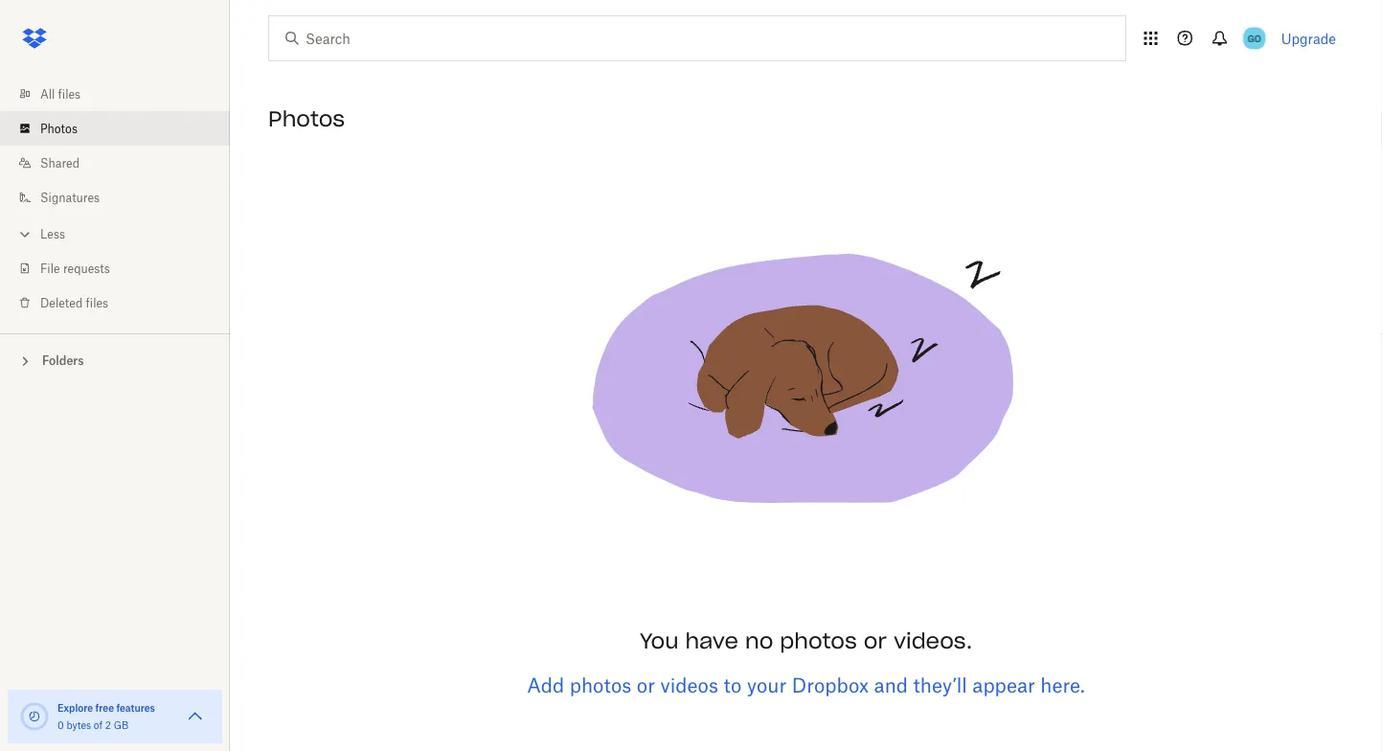 Task type: vqa. For each thing, say whether or not it's contained in the screenshot.
"Cancel" 'button' to the bottom
no



Task type: locate. For each thing, give the bounding box(es) containing it.
1 vertical spatial photos
[[570, 673, 632, 697]]

files
[[58, 87, 81, 101], [86, 296, 108, 310]]

files for deleted files
[[86, 296, 108, 310]]

all files
[[40, 87, 81, 101]]

videos.
[[894, 627, 973, 654]]

files right "deleted"
[[86, 296, 108, 310]]

no
[[745, 627, 773, 654]]

gb
[[114, 719, 129, 731]]

photos up dropbox
[[780, 627, 857, 654]]

0 vertical spatial files
[[58, 87, 81, 101]]

photos
[[268, 105, 345, 132], [40, 121, 78, 136]]

0 vertical spatial photos
[[780, 627, 857, 654]]

signatures
[[40, 190, 100, 205]]

signatures link
[[15, 180, 230, 215]]

0 horizontal spatial photos
[[40, 121, 78, 136]]

list containing all files
[[0, 65, 230, 333]]

free
[[95, 702, 114, 714]]

files inside all files link
[[58, 87, 81, 101]]

less image
[[15, 225, 34, 244]]

dropbox image
[[15, 19, 54, 57]]

appear
[[973, 673, 1036, 697]]

0 vertical spatial or
[[864, 627, 887, 654]]

0 horizontal spatial photos
[[570, 673, 632, 697]]

0 horizontal spatial files
[[58, 87, 81, 101]]

list
[[0, 65, 230, 333]]

requests
[[63, 261, 110, 275]]

file requests
[[40, 261, 110, 275]]

1 horizontal spatial files
[[86, 296, 108, 310]]

or up and
[[864, 627, 887, 654]]

your
[[747, 673, 787, 697]]

1 vertical spatial or
[[637, 673, 655, 697]]

deleted files
[[40, 296, 108, 310]]

files right all
[[58, 87, 81, 101]]

bytes
[[66, 719, 91, 731]]

to
[[724, 673, 742, 697]]

of
[[94, 719, 103, 731]]

go
[[1248, 32, 1261, 44]]

add
[[527, 673, 565, 697]]

or
[[864, 627, 887, 654], [637, 673, 655, 697]]

or left videos
[[637, 673, 655, 697]]

quota usage element
[[19, 701, 50, 732]]

add photos or videos to your dropbox and they'll appear here.
[[527, 673, 1085, 697]]

folders button
[[0, 346, 230, 374]]

files inside deleted files link
[[86, 296, 108, 310]]

photos right add
[[570, 673, 632, 697]]

photos
[[780, 627, 857, 654], [570, 673, 632, 697]]

1 vertical spatial files
[[86, 296, 108, 310]]



Task type: describe. For each thing, give the bounding box(es) containing it.
all files link
[[15, 77, 230, 111]]

explore free features 0 bytes of 2 gb
[[57, 702, 155, 731]]

features
[[116, 702, 155, 714]]

here.
[[1041, 673, 1085, 697]]

deleted files link
[[15, 285, 230, 320]]

1 horizontal spatial photos
[[780, 627, 857, 654]]

deleted
[[40, 296, 83, 310]]

you
[[640, 627, 679, 654]]

shared link
[[15, 146, 230, 180]]

file requests link
[[15, 251, 230, 285]]

upgrade
[[1282, 30, 1336, 46]]

less
[[40, 227, 65, 241]]

photos link
[[15, 111, 230, 146]]

photos list item
[[0, 111, 230, 146]]

0 horizontal spatial or
[[637, 673, 655, 697]]

they'll
[[913, 673, 967, 697]]

dropbox
[[792, 673, 869, 697]]

go button
[[1239, 23, 1270, 54]]

shared
[[40, 156, 80, 170]]

have
[[685, 627, 739, 654]]

folders
[[42, 354, 84, 368]]

all
[[40, 87, 55, 101]]

1 horizontal spatial photos
[[268, 105, 345, 132]]

Search in folder "Dropbox" text field
[[306, 28, 1086, 49]]

videos
[[660, 673, 719, 697]]

you have no photos or videos.
[[640, 627, 973, 654]]

photos inside list item
[[40, 121, 78, 136]]

file
[[40, 261, 60, 275]]

explore
[[57, 702, 93, 714]]

0
[[57, 719, 64, 731]]

and
[[874, 673, 908, 697]]

add photos or videos to your dropbox and they'll appear here. link
[[527, 673, 1085, 697]]

1 horizontal spatial or
[[864, 627, 887, 654]]

sleeping dog on a purple cushion. image
[[567, 146, 1046, 625]]

2
[[105, 719, 111, 731]]

upgrade link
[[1282, 30, 1336, 46]]

files for all files
[[58, 87, 81, 101]]



